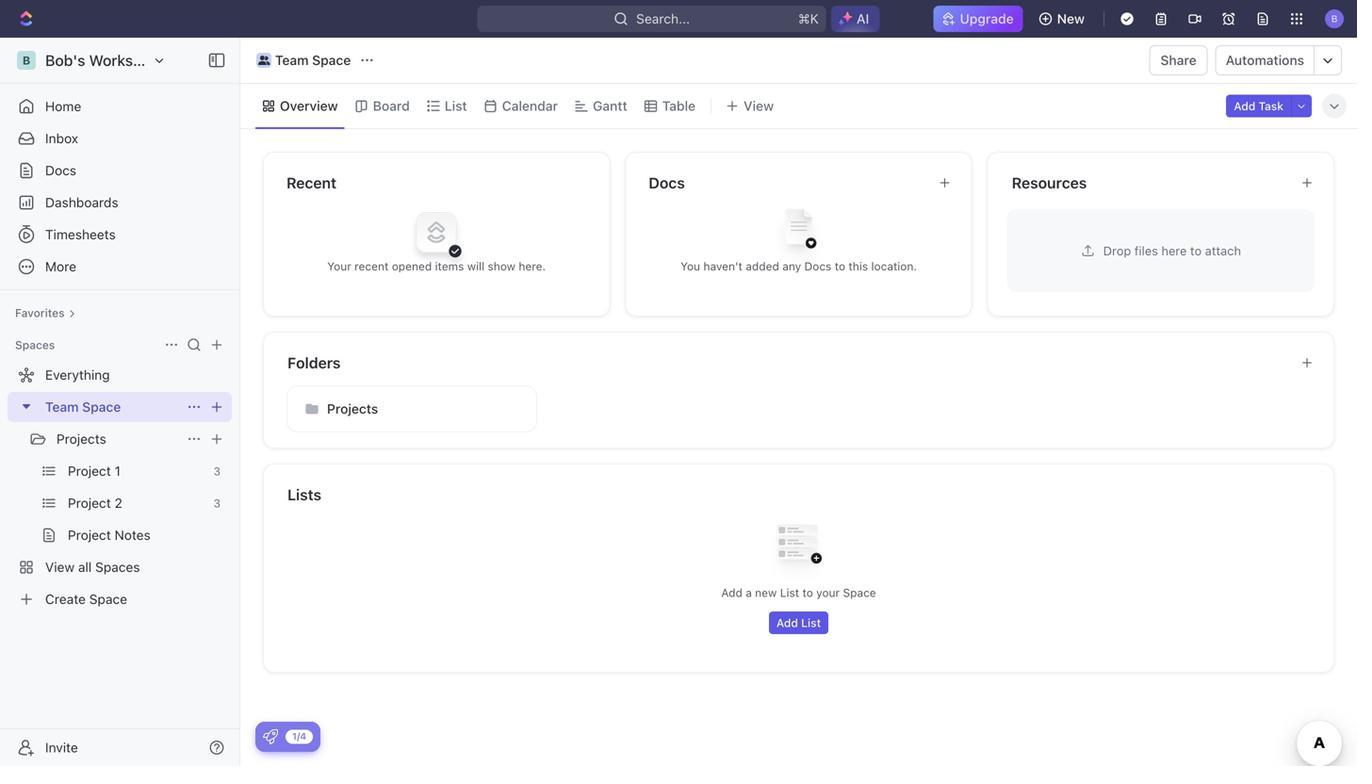 Task type: locate. For each thing, give the bounding box(es) containing it.
onboarding checklist button element
[[263, 729, 278, 744]]

space
[[312, 52, 351, 68], [82, 399, 121, 415], [843, 586, 876, 599], [89, 591, 127, 607]]

projects
[[327, 401, 378, 417], [57, 431, 106, 447]]

2 vertical spatial list
[[801, 616, 821, 630]]

1 vertical spatial team space
[[45, 399, 121, 415]]

view all spaces
[[45, 559, 140, 575]]

team space inside tree
[[45, 399, 121, 415]]

0 horizontal spatial team space
[[45, 399, 121, 415]]

1 vertical spatial projects
[[57, 431, 106, 447]]

to right here
[[1190, 244, 1202, 258]]

bob's workspace
[[45, 51, 167, 69]]

0 vertical spatial team space
[[275, 52, 351, 68]]

inbox link
[[8, 123, 232, 154]]

1 horizontal spatial team space link
[[252, 49, 356, 72]]

0 vertical spatial team space link
[[252, 49, 356, 72]]

table
[[662, 98, 696, 114]]

board
[[373, 98, 410, 114]]

spaces
[[15, 338, 55, 352], [95, 559, 140, 575]]

favorites button
[[8, 302, 84, 324]]

show
[[488, 260, 515, 273]]

3
[[213, 465, 221, 478], [213, 497, 221, 510]]

list
[[445, 98, 467, 114], [780, 586, 799, 599], [801, 616, 821, 630]]

view all spaces link
[[8, 552, 228, 582]]

1 vertical spatial project
[[68, 495, 111, 511]]

add for add a new list to your space
[[721, 586, 742, 599]]

sidebar navigation
[[0, 38, 244, 766]]

team space link up overview
[[252, 49, 356, 72]]

upgrade
[[960, 11, 1014, 26]]

gantt
[[593, 98, 627, 114]]

tree
[[8, 360, 232, 614]]

team space down everything
[[45, 399, 121, 415]]

upgrade link
[[933, 6, 1023, 32]]

list down add a new list to your space
[[801, 616, 821, 630]]

overview
[[280, 98, 338, 114]]

dashboards
[[45, 195, 118, 210]]

folders button
[[286, 352, 1285, 374]]

1 horizontal spatial spaces
[[95, 559, 140, 575]]

view inside button
[[744, 98, 774, 114]]

projects link
[[57, 424, 179, 454]]

0 vertical spatial b
[[1331, 13, 1338, 24]]

view left all
[[45, 559, 75, 575]]

you
[[680, 260, 700, 273]]

1 vertical spatial add
[[721, 586, 742, 599]]

0 vertical spatial list
[[445, 98, 467, 114]]

0 horizontal spatial to
[[802, 586, 813, 599]]

add down add a new list to your space
[[776, 616, 798, 630]]

automations button
[[1216, 46, 1314, 74]]

onboarding checklist button image
[[263, 729, 278, 744]]

3 right project 1 link on the bottom left of page
[[213, 465, 221, 478]]

docs down inbox
[[45, 163, 76, 178]]

spaces inside tree
[[95, 559, 140, 575]]

project inside project 1 link
[[68, 463, 111, 479]]

1 horizontal spatial view
[[744, 98, 774, 114]]

files
[[1134, 244, 1158, 258]]

spaces up create space link
[[95, 559, 140, 575]]

team right the user group icon
[[275, 52, 309, 68]]

docs right any
[[804, 260, 831, 273]]

0 horizontal spatial team space link
[[45, 392, 179, 422]]

1 horizontal spatial add
[[776, 616, 798, 630]]

everything
[[45, 367, 110, 383]]

no lists icon. image
[[761, 510, 836, 585]]

1 horizontal spatial team
[[275, 52, 309, 68]]

1 vertical spatial b
[[22, 54, 30, 67]]

haven't
[[703, 260, 742, 273]]

0 horizontal spatial spaces
[[15, 338, 55, 352]]

0 vertical spatial to
[[1190, 244, 1202, 258]]

1 horizontal spatial list
[[780, 586, 799, 599]]

2 vertical spatial add
[[776, 616, 798, 630]]

0 horizontal spatial team
[[45, 399, 79, 415]]

add for add task
[[1234, 99, 1255, 113]]

ai
[[857, 11, 869, 26]]

to left this
[[835, 260, 845, 273]]

3 up project notes "link"
[[213, 497, 221, 510]]

create
[[45, 591, 86, 607]]

0 vertical spatial 3
[[213, 465, 221, 478]]

team
[[275, 52, 309, 68], [45, 399, 79, 415]]

2 horizontal spatial list
[[801, 616, 821, 630]]

b button
[[1319, 4, 1349, 34]]

1 horizontal spatial projects
[[327, 401, 378, 417]]

2 vertical spatial project
[[68, 527, 111, 543]]

projects inside button
[[327, 401, 378, 417]]

projects inside 'link'
[[57, 431, 106, 447]]

to left your
[[802, 586, 813, 599]]

2 3 from the top
[[213, 497, 221, 510]]

spaces down favorites
[[15, 338, 55, 352]]

add inside button
[[1234, 99, 1255, 113]]

1 horizontal spatial b
[[1331, 13, 1338, 24]]

0 vertical spatial team
[[275, 52, 309, 68]]

b inside b dropdown button
[[1331, 13, 1338, 24]]

3 for 1
[[213, 465, 221, 478]]

calendar link
[[498, 93, 558, 119]]

project up view all spaces
[[68, 527, 111, 543]]

workspace
[[89, 51, 167, 69]]

add left task
[[1234, 99, 1255, 113]]

you haven't added any docs to this location.
[[680, 260, 917, 273]]

1 vertical spatial team
[[45, 399, 79, 415]]

space right your
[[843, 586, 876, 599]]

0 horizontal spatial view
[[45, 559, 75, 575]]

team space link up the projects 'link'
[[45, 392, 179, 422]]

list inside button
[[801, 616, 821, 630]]

view inside tree
[[45, 559, 75, 575]]

project 1 link
[[68, 456, 206, 486]]

tree containing everything
[[8, 360, 232, 614]]

here.
[[519, 260, 546, 273]]

3 project from the top
[[68, 527, 111, 543]]

project
[[68, 463, 111, 479], [68, 495, 111, 511], [68, 527, 111, 543]]

view
[[744, 98, 774, 114], [45, 559, 75, 575]]

project left 1
[[68, 463, 111, 479]]

1 vertical spatial to
[[835, 260, 845, 273]]

1/4
[[292, 731, 306, 742]]

1 3 from the top
[[213, 465, 221, 478]]

add inside button
[[776, 616, 798, 630]]

tree inside sidebar navigation
[[8, 360, 232, 614]]

add left a
[[721, 586, 742, 599]]

0 horizontal spatial add
[[721, 586, 742, 599]]

project inside project 2 'link'
[[68, 495, 111, 511]]

list right board
[[445, 98, 467, 114]]

team space link
[[252, 49, 356, 72], [45, 392, 179, 422]]

view right table
[[744, 98, 774, 114]]

0 vertical spatial spaces
[[15, 338, 55, 352]]

location.
[[871, 260, 917, 273]]

1 horizontal spatial team space
[[275, 52, 351, 68]]

1 vertical spatial spaces
[[95, 559, 140, 575]]

docs down table link in the top of the page
[[649, 174, 685, 192]]

b
[[1331, 13, 1338, 24], [22, 54, 30, 67]]

0 vertical spatial add
[[1234, 99, 1255, 113]]

0 vertical spatial projects
[[327, 401, 378, 417]]

to
[[1190, 244, 1202, 258], [835, 260, 845, 273], [802, 586, 813, 599]]

items
[[435, 260, 464, 273]]

0 vertical spatial project
[[68, 463, 111, 479]]

opened
[[392, 260, 432, 273]]

projects down the folders
[[327, 401, 378, 417]]

2 vertical spatial to
[[802, 586, 813, 599]]

projects up project 1
[[57, 431, 106, 447]]

share
[[1160, 52, 1196, 68]]

list right new
[[780, 586, 799, 599]]

bob's workspace, , element
[[17, 51, 36, 70]]

0 horizontal spatial docs
[[45, 163, 76, 178]]

everything link
[[8, 360, 228, 390]]

drop files here to attach
[[1103, 244, 1241, 258]]

0 horizontal spatial b
[[22, 54, 30, 67]]

calendar
[[502, 98, 558, 114]]

0 horizontal spatial list
[[445, 98, 467, 114]]

team down everything
[[45, 399, 79, 415]]

home link
[[8, 91, 232, 122]]

project notes link
[[68, 520, 228, 550]]

0 horizontal spatial projects
[[57, 431, 106, 447]]

add task button
[[1226, 95, 1291, 117]]

team space
[[275, 52, 351, 68], [45, 399, 121, 415]]

create space link
[[8, 584, 228, 614]]

2 project from the top
[[68, 495, 111, 511]]

project left 2
[[68, 495, 111, 511]]

2 horizontal spatial add
[[1234, 99, 1255, 113]]

1 vertical spatial team space link
[[45, 392, 179, 422]]

1 vertical spatial view
[[45, 559, 75, 575]]

1 project from the top
[[68, 463, 111, 479]]

no recent items image
[[399, 195, 474, 270]]

gantt link
[[589, 93, 627, 119]]

team space up overview
[[275, 52, 351, 68]]

2 horizontal spatial to
[[1190, 244, 1202, 258]]

home
[[45, 98, 81, 114]]

favorites
[[15, 306, 65, 319]]

0 vertical spatial view
[[744, 98, 774, 114]]

1 vertical spatial 3
[[213, 497, 221, 510]]

project inside project notes "link"
[[68, 527, 111, 543]]



Task type: vqa. For each thing, say whether or not it's contained in the screenshot.
here
yes



Task type: describe. For each thing, give the bounding box(es) containing it.
this
[[849, 260, 868, 273]]

new
[[1057, 11, 1085, 26]]

attach
[[1205, 244, 1241, 258]]

1 horizontal spatial docs
[[649, 174, 685, 192]]

timesheets link
[[8, 220, 232, 250]]

space down view all spaces link
[[89, 591, 127, 607]]

2 horizontal spatial docs
[[804, 260, 831, 273]]

here
[[1161, 244, 1187, 258]]

a
[[746, 586, 752, 599]]

b inside bob's workspace, , element
[[22, 54, 30, 67]]

list link
[[441, 93, 467, 119]]

docs link
[[8, 155, 232, 186]]

overview link
[[276, 93, 338, 119]]

timesheets
[[45, 227, 116, 242]]

notes
[[115, 527, 151, 543]]

2
[[115, 495, 122, 511]]

team inside tree
[[45, 399, 79, 415]]

⌘k
[[798, 11, 819, 26]]

space up overview
[[312, 52, 351, 68]]

new button
[[1031, 4, 1096, 34]]

user group image
[[258, 56, 270, 65]]

drop
[[1103, 244, 1131, 258]]

1 horizontal spatial to
[[835, 260, 845, 273]]

your
[[816, 586, 840, 599]]

bob's
[[45, 51, 85, 69]]

board link
[[369, 93, 410, 119]]

recent
[[286, 174, 336, 192]]

more button
[[8, 252, 232, 282]]

project 1
[[68, 463, 121, 479]]

any
[[782, 260, 801, 273]]

space down everything link
[[82, 399, 121, 415]]

inbox
[[45, 131, 78, 146]]

task
[[1259, 99, 1283, 113]]

resources button
[[1011, 172, 1285, 194]]

automations
[[1226, 52, 1304, 68]]

share button
[[1149, 45, 1208, 75]]

invite
[[45, 740, 78, 755]]

projects button
[[286, 385, 537, 433]]

1
[[115, 463, 121, 479]]

dashboards link
[[8, 188, 232, 218]]

lists button
[[286, 483, 1312, 506]]

project for project 1
[[68, 463, 111, 479]]

project for project notes
[[68, 527, 111, 543]]

add task
[[1234, 99, 1283, 113]]

all
[[78, 559, 92, 575]]

recent
[[354, 260, 389, 273]]

ai button
[[831, 6, 880, 32]]

new
[[755, 586, 777, 599]]

project notes
[[68, 527, 151, 543]]

view for view all spaces
[[45, 559, 75, 575]]

project 2
[[68, 495, 122, 511]]

will
[[467, 260, 484, 273]]

your recent opened items will show here.
[[327, 260, 546, 273]]

add list
[[776, 616, 821, 630]]

table link
[[658, 93, 696, 119]]

project for project 2
[[68, 495, 111, 511]]

view button
[[719, 93, 780, 119]]

lists
[[287, 486, 321, 504]]

add a new list to your space
[[721, 586, 876, 599]]

docs inside sidebar navigation
[[45, 163, 76, 178]]

1 vertical spatial list
[[780, 586, 799, 599]]

create space
[[45, 591, 127, 607]]

more
[[45, 259, 76, 274]]

search...
[[636, 11, 690, 26]]

view button
[[719, 84, 877, 128]]

your
[[327, 260, 351, 273]]

view for view
[[744, 98, 774, 114]]

folders
[[287, 354, 341, 372]]

added
[[746, 260, 779, 273]]

resources
[[1012, 174, 1087, 192]]

add for add list
[[776, 616, 798, 630]]

add list button
[[769, 612, 828, 634]]

no most used docs image
[[761, 195, 836, 270]]

project 2 link
[[68, 488, 206, 518]]

3 for 2
[[213, 497, 221, 510]]



